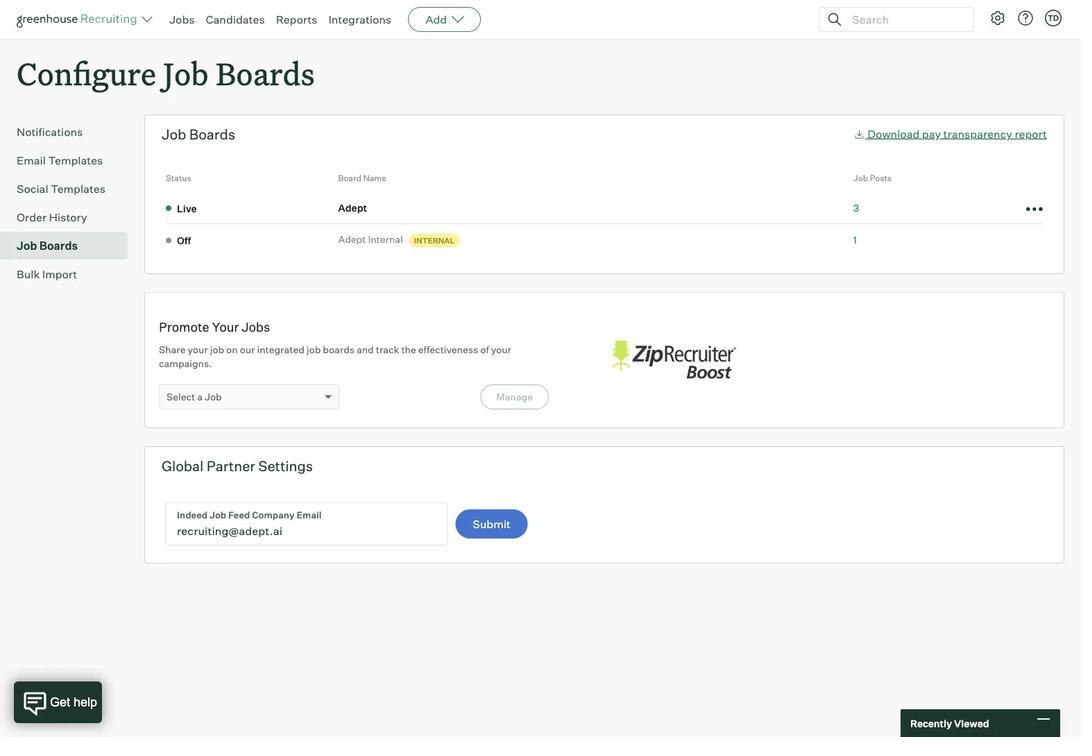 Task type: locate. For each thing, give the bounding box(es) containing it.
job up 'status'
[[162, 126, 186, 143]]

off
[[177, 234, 191, 247]]

your right of
[[491, 344, 512, 356]]

1 vertical spatial adept
[[338, 233, 366, 245]]

adept
[[338, 202, 367, 214], [338, 233, 366, 245]]

a
[[197, 391, 203, 403]]

templates down email templates link
[[51, 182, 106, 196]]

share
[[159, 344, 186, 356]]

on
[[226, 344, 238, 356]]

templates
[[48, 154, 103, 167], [51, 182, 106, 196]]

0 vertical spatial jobs
[[169, 12, 195, 26]]

bulk import link
[[17, 266, 122, 283]]

job boards up 'status'
[[162, 126, 235, 143]]

1 horizontal spatial your
[[491, 344, 512, 356]]

your
[[212, 319, 239, 335]]

job
[[163, 53, 209, 94], [162, 126, 186, 143], [854, 173, 868, 183], [17, 239, 37, 253], [205, 391, 222, 403]]

boards up import
[[39, 239, 78, 253]]

boards down candidates
[[216, 53, 315, 94]]

jobs left candidates
[[169, 12, 195, 26]]

social templates link
[[17, 181, 122, 197]]

bulk import
[[17, 267, 77, 281]]

bulk
[[17, 267, 40, 281]]

notifications link
[[17, 124, 122, 140]]

zip recruiter image
[[605, 333, 743, 387]]

boards
[[216, 53, 315, 94], [189, 126, 235, 143], [39, 239, 78, 253]]

job up bulk
[[17, 239, 37, 253]]

recently
[[911, 717, 952, 729]]

adept down board
[[338, 202, 367, 214]]

3 link
[[854, 202, 860, 214]]

jobs link
[[169, 12, 195, 26]]

1 vertical spatial templates
[[51, 182, 106, 196]]

internal down adept link
[[368, 233, 403, 245]]

2 adept from the top
[[338, 233, 366, 245]]

recently viewed
[[911, 717, 990, 729]]

adept inside adept link
[[338, 202, 367, 214]]

integrated
[[257, 344, 305, 356]]

configure
[[17, 53, 156, 94]]

order history
[[17, 210, 87, 224]]

td
[[1048, 13, 1059, 23]]

submit button
[[456, 510, 528, 539]]

your
[[188, 344, 208, 356], [491, 344, 512, 356]]

social templates
[[17, 182, 106, 196]]

select
[[167, 391, 195, 403]]

1 horizontal spatial job
[[307, 344, 321, 356]]

job boards up bulk import
[[17, 239, 78, 253]]

job left posts
[[854, 173, 868, 183]]

1 job from the left
[[210, 344, 224, 356]]

adept down adept link
[[338, 233, 366, 245]]

job right a
[[205, 391, 222, 403]]

0 horizontal spatial job boards
[[17, 239, 78, 253]]

email templates
[[17, 154, 103, 167]]

download pay transparency report
[[868, 127, 1048, 141]]

0 vertical spatial adept
[[338, 202, 367, 214]]

transparency
[[944, 127, 1013, 141]]

1 horizontal spatial job boards
[[162, 126, 235, 143]]

1
[[854, 234, 857, 246]]

viewed
[[954, 717, 990, 729]]

job
[[210, 344, 224, 356], [307, 344, 321, 356]]

of
[[481, 344, 489, 356]]

0 horizontal spatial internal
[[368, 233, 403, 245]]

internal right adept internal link
[[414, 236, 455, 245]]

global partner settings
[[162, 458, 313, 475]]

board
[[338, 173, 362, 183]]

1 horizontal spatial jobs
[[242, 319, 270, 335]]

1 horizontal spatial internal
[[414, 236, 455, 245]]

email
[[17, 154, 46, 167]]

adept for adept
[[338, 202, 367, 214]]

posts
[[870, 173, 892, 183]]

live
[[177, 202, 197, 214]]

td button
[[1045, 10, 1062, 26]]

td button
[[1043, 7, 1065, 29]]

job left on
[[210, 344, 224, 356]]

0 horizontal spatial job
[[210, 344, 224, 356]]

templates for email templates
[[48, 154, 103, 167]]

jobs
[[169, 12, 195, 26], [242, 319, 270, 335]]

0 vertical spatial boards
[[216, 53, 315, 94]]

your up campaigns.
[[188, 344, 208, 356]]

jobs up our
[[242, 319, 270, 335]]

internal
[[368, 233, 403, 245], [414, 236, 455, 245]]

0 horizontal spatial your
[[188, 344, 208, 356]]

2 job from the left
[[307, 344, 321, 356]]

Indeed Job Feed Company Email text field
[[166, 503, 447, 545]]

report
[[1015, 127, 1048, 141]]

boards
[[323, 344, 355, 356]]

job boards
[[162, 126, 235, 143], [17, 239, 78, 253]]

templates down notifications link
[[48, 154, 103, 167]]

select a job
[[167, 391, 222, 403]]

adept inside adept internal link
[[338, 233, 366, 245]]

0 vertical spatial templates
[[48, 154, 103, 167]]

2 vertical spatial boards
[[39, 239, 78, 253]]

import
[[42, 267, 77, 281]]

order
[[17, 210, 47, 224]]

job left boards at the top
[[307, 344, 321, 356]]

candidates link
[[206, 12, 265, 26]]

configure image
[[990, 10, 1007, 26]]

track
[[376, 344, 399, 356]]

1 link
[[854, 234, 857, 246]]

boards up 'status'
[[189, 126, 235, 143]]

1 adept from the top
[[338, 202, 367, 214]]



Task type: describe. For each thing, give the bounding box(es) containing it.
Search text field
[[849, 9, 961, 30]]

global
[[162, 458, 204, 475]]

0 horizontal spatial jobs
[[169, 12, 195, 26]]

adept link
[[338, 201, 371, 215]]

status
[[166, 173, 191, 183]]

effectiveness
[[418, 344, 478, 356]]

3
[[854, 202, 860, 214]]

adept for adept internal
[[338, 233, 366, 245]]

integrations
[[329, 12, 392, 26]]

boards inside job boards link
[[39, 239, 78, 253]]

board name
[[338, 173, 387, 183]]

the
[[402, 344, 416, 356]]

2 your from the left
[[491, 344, 512, 356]]

settings
[[258, 458, 313, 475]]

adept internal
[[338, 233, 403, 245]]

integrations link
[[329, 12, 392, 26]]

job posts
[[854, 173, 892, 183]]

submit
[[473, 517, 511, 531]]

reports link
[[276, 12, 317, 26]]

reports
[[276, 12, 317, 26]]

job down jobs link
[[163, 53, 209, 94]]

configure job boards
[[17, 53, 315, 94]]

and
[[357, 344, 374, 356]]

pay
[[922, 127, 941, 141]]

promote your jobs
[[159, 319, 270, 335]]

add
[[426, 12, 447, 26]]

candidates
[[206, 12, 265, 26]]

1 vertical spatial jobs
[[242, 319, 270, 335]]

1 your from the left
[[188, 344, 208, 356]]

social
[[17, 182, 48, 196]]

templates for social templates
[[51, 182, 106, 196]]

add button
[[408, 7, 481, 32]]

campaigns.
[[159, 358, 212, 370]]

email templates link
[[17, 152, 122, 169]]

1 vertical spatial job boards
[[17, 239, 78, 253]]

download pay transparency report link
[[854, 127, 1048, 141]]

0 vertical spatial job boards
[[162, 126, 235, 143]]

job boards link
[[17, 238, 122, 254]]

partner
[[207, 458, 255, 475]]

history
[[49, 210, 87, 224]]

order history link
[[17, 209, 122, 226]]

greenhouse recruiting image
[[17, 11, 142, 28]]

share your job on our integrated job boards and track the effectiveness of your campaigns.
[[159, 344, 512, 370]]

name
[[363, 173, 387, 183]]

promote
[[159, 319, 209, 335]]

1 vertical spatial boards
[[189, 126, 235, 143]]

adept internal link
[[338, 233, 407, 246]]

download
[[868, 127, 920, 141]]

notifications
[[17, 125, 83, 139]]

our
[[240, 344, 255, 356]]



Task type: vqa. For each thing, say whether or not it's contained in the screenshot.
My Dashboard
no



